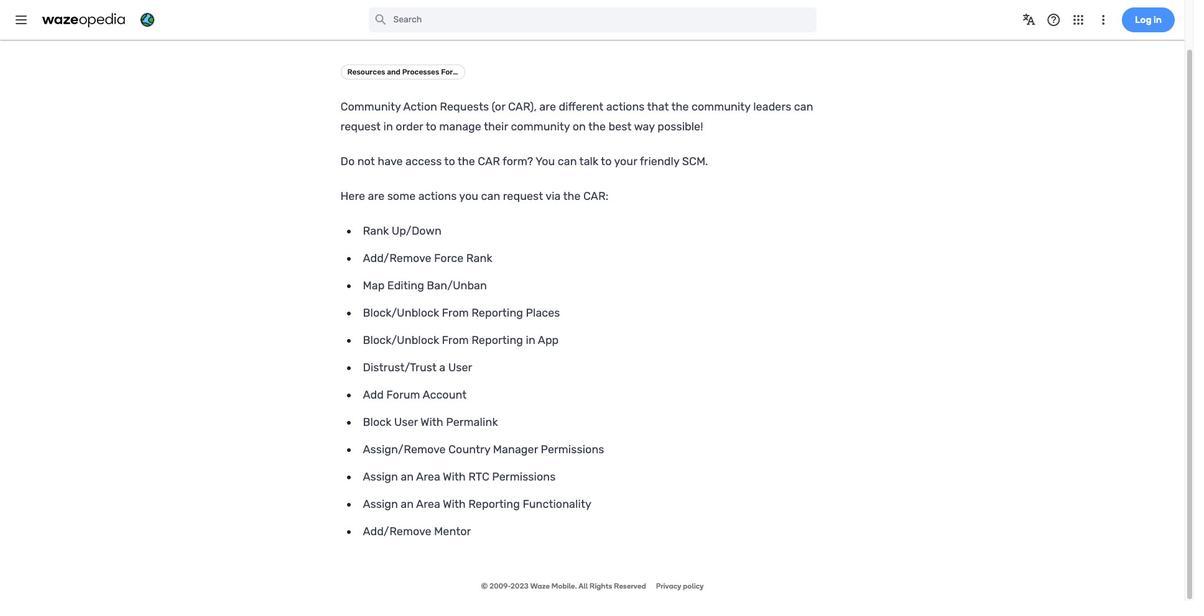 Task type: vqa. For each thing, say whether or not it's contained in the screenshot.
that
yes



Task type: describe. For each thing, give the bounding box(es) containing it.
rights
[[590, 583, 612, 591]]

an for assign an area with reporting functionality
[[401, 498, 414, 512]]

1 vertical spatial permissions
[[492, 471, 556, 484]]

editing
[[387, 279, 424, 293]]

the right via
[[563, 190, 581, 203]]

you
[[535, 155, 555, 169]]

that
[[647, 100, 669, 114]]

add
[[363, 389, 384, 402]]

mobile.
[[551, 583, 577, 591]]

here
[[340, 190, 365, 203]]

block user with permalink
[[363, 416, 498, 430]]

2023
[[511, 583, 529, 591]]

are inside the community action requests (or car), are different actions that the community leaders can request in order to manage their community on the best way possible!
[[539, 100, 556, 114]]

policy
[[683, 583, 704, 591]]

rtc
[[468, 471, 489, 484]]

manager
[[493, 443, 538, 457]]

community
[[340, 100, 401, 114]]

force
[[434, 252, 464, 266]]

add/remove force rank
[[363, 252, 492, 266]]

country
[[448, 443, 490, 457]]

up/down
[[392, 225, 441, 238]]

action
[[403, 100, 437, 114]]

1 horizontal spatial community
[[692, 100, 751, 114]]

add forum account
[[363, 389, 467, 402]]

your
[[614, 155, 637, 169]]

distrust/trust a user
[[363, 361, 472, 375]]

distrust/trust
[[363, 361, 437, 375]]

can inside the community action requests (or car), are different actions that the community leaders can request in order to manage their community on the best way possible!
[[794, 100, 813, 114]]

an for assign an area with rtc permissions
[[401, 471, 414, 484]]

waze
[[530, 583, 550, 591]]

via
[[546, 190, 561, 203]]

here are some actions you can request via the car:
[[340, 190, 608, 203]]

from for in
[[442, 334, 469, 348]]

access
[[406, 155, 442, 169]]

form?
[[503, 155, 533, 169]]

the left car
[[458, 155, 475, 169]]

places
[[526, 307, 560, 320]]

best
[[608, 120, 631, 134]]

0 vertical spatial permissions
[[541, 443, 604, 457]]

scm.
[[682, 155, 708, 169]]

assign for assign an area with reporting functionality
[[363, 498, 398, 512]]

2 horizontal spatial to
[[601, 155, 612, 169]]

functionality
[[523, 498, 591, 512]]

assign an area with reporting functionality
[[363, 498, 591, 512]]

with for rtc
[[443, 471, 466, 484]]

order
[[396, 120, 423, 134]]

you
[[459, 190, 478, 203]]

from for places
[[442, 307, 469, 320]]

1 horizontal spatial request
[[503, 190, 543, 203]]

mentor
[[434, 525, 471, 539]]

talk
[[579, 155, 598, 169]]

do
[[340, 155, 355, 169]]

not
[[357, 155, 375, 169]]

community action requests (or car), are different actions that the community leaders can request in order to manage their community on the best way possible!
[[340, 100, 813, 134]]

friendly
[[640, 155, 679, 169]]

block/unblock for block/unblock from reporting places
[[363, 307, 439, 320]]

actions inside the community action requests (or car), are different actions that the community leaders can request in order to manage their community on the best way possible!
[[606, 100, 645, 114]]

to inside the community action requests (or car), are different actions that the community leaders can request in order to manage their community on the best way possible!
[[426, 120, 437, 134]]

way
[[634, 120, 655, 134]]

© 2009-2023 waze mobile. all rights reserved
[[481, 583, 646, 591]]

0 horizontal spatial can
[[481, 190, 500, 203]]

reporting for in
[[471, 334, 523, 348]]

on
[[573, 120, 586, 134]]

1 horizontal spatial user
[[448, 361, 472, 375]]

assign/remove
[[363, 443, 446, 457]]



Task type: locate. For each thing, give the bounding box(es) containing it.
with left rtc
[[443, 471, 466, 484]]

manage
[[439, 120, 481, 134]]

block/unblock
[[363, 307, 439, 320], [363, 334, 439, 348]]

permissions
[[541, 443, 604, 457], [492, 471, 556, 484]]

1 vertical spatial with
[[443, 471, 466, 484]]

car:
[[583, 190, 608, 203]]

0 vertical spatial area
[[416, 471, 440, 484]]

different
[[559, 100, 603, 114]]

1 vertical spatial from
[[442, 334, 469, 348]]

app
[[538, 334, 559, 348]]

the up possible!
[[671, 100, 689, 114]]

have
[[378, 155, 403, 169]]

reporting for places
[[471, 307, 523, 320]]

2 vertical spatial can
[[481, 190, 500, 203]]

actions
[[606, 100, 645, 114], [418, 190, 457, 203]]

the
[[671, 100, 689, 114], [588, 120, 606, 134], [458, 155, 475, 169], [563, 190, 581, 203]]

block
[[363, 416, 391, 430]]

©
[[481, 583, 488, 591]]

2 from from the top
[[442, 334, 469, 348]]

with down account
[[420, 416, 443, 430]]

0 vertical spatial community
[[692, 100, 751, 114]]

permalink
[[446, 416, 498, 430]]

car
[[478, 155, 500, 169]]

rank left up/down
[[363, 225, 389, 238]]

1 block/unblock from the top
[[363, 307, 439, 320]]

community down car),
[[511, 120, 570, 134]]

2 area from the top
[[416, 498, 440, 512]]

assign for assign an area with rtc permissions
[[363, 471, 398, 484]]

0 vertical spatial reporting
[[471, 307, 523, 320]]

permissions down manager
[[492, 471, 556, 484]]

area for rtc
[[416, 471, 440, 484]]

1 vertical spatial request
[[503, 190, 543, 203]]

user up assign/remove
[[394, 416, 418, 430]]

possible!
[[657, 120, 703, 134]]

assign an area with rtc permissions
[[363, 471, 556, 484]]

1 vertical spatial area
[[416, 498, 440, 512]]

main content
[[303, 12, 882, 542]]

block/unblock from reporting places
[[363, 307, 560, 320]]

0 vertical spatial in
[[383, 120, 393, 134]]

car),
[[508, 100, 537, 114]]

assign down assign/remove
[[363, 471, 398, 484]]

2 block/unblock from the top
[[363, 334, 439, 348]]

0 horizontal spatial request
[[340, 120, 381, 134]]

rank
[[363, 225, 389, 238], [466, 252, 492, 266]]

community up possible!
[[692, 100, 751, 114]]

reporting down block/unblock from reporting places in the left of the page
[[471, 334, 523, 348]]

reporting down rtc
[[468, 498, 520, 512]]

1 vertical spatial community
[[511, 120, 570, 134]]

reporting up block/unblock from reporting in app
[[471, 307, 523, 320]]

2 vertical spatial with
[[443, 498, 466, 512]]

1 from from the top
[[442, 307, 469, 320]]

can right leaders at right top
[[794, 100, 813, 114]]

assign/remove country manager permissions
[[363, 443, 604, 457]]

2 add/remove from the top
[[363, 525, 431, 539]]

with for reporting
[[443, 498, 466, 512]]

privacy policy link
[[656, 583, 704, 591]]

0 horizontal spatial in
[[383, 120, 393, 134]]

area up add/remove mentor
[[416, 498, 440, 512]]

0 vertical spatial can
[[794, 100, 813, 114]]

1 horizontal spatial actions
[[606, 100, 645, 114]]

forum
[[386, 389, 420, 402]]

block/unblock down editing
[[363, 307, 439, 320]]

add/remove down rank up/down at the left of the page
[[363, 252, 431, 266]]

community
[[692, 100, 751, 114], [511, 120, 570, 134]]

2 vertical spatial reporting
[[468, 498, 520, 512]]

do not have access to the car form? you can talk to your friendly scm.
[[340, 155, 708, 169]]

(or
[[492, 100, 505, 114]]

0 vertical spatial an
[[401, 471, 414, 484]]

in
[[383, 120, 393, 134], [526, 334, 535, 348]]

assign
[[363, 471, 398, 484], [363, 498, 398, 512]]

1 an from the top
[[401, 471, 414, 484]]

1 horizontal spatial are
[[539, 100, 556, 114]]

request down community
[[340, 120, 381, 134]]

0 vertical spatial with
[[420, 416, 443, 430]]

0 horizontal spatial user
[[394, 416, 418, 430]]

1 vertical spatial block/unblock
[[363, 334, 439, 348]]

area
[[416, 471, 440, 484], [416, 498, 440, 512]]

reporting
[[471, 307, 523, 320], [471, 334, 523, 348], [468, 498, 520, 512]]

add/remove for add/remove force rank
[[363, 252, 431, 266]]

rank up/down
[[363, 225, 441, 238]]

1 area from the top
[[416, 471, 440, 484]]

1 vertical spatial an
[[401, 498, 414, 512]]

account
[[423, 389, 467, 402]]

add/remove for add/remove mentor
[[363, 525, 431, 539]]

1 vertical spatial add/remove
[[363, 525, 431, 539]]

1 vertical spatial actions
[[418, 190, 457, 203]]

privacy policy
[[656, 583, 704, 591]]

from down block/unblock from reporting places in the left of the page
[[442, 334, 469, 348]]

in left app
[[526, 334, 535, 348]]

add/remove
[[363, 252, 431, 266], [363, 525, 431, 539]]

some
[[387, 190, 416, 203]]

block/unblock from reporting in app
[[363, 334, 559, 348]]

main content containing community action requests (or car), are different actions that the community leaders can request in order to manage their community on the best way possible!
[[303, 12, 882, 542]]

0 vertical spatial block/unblock
[[363, 307, 439, 320]]

to right the access
[[444, 155, 455, 169]]

are right car),
[[539, 100, 556, 114]]

to
[[426, 120, 437, 134], [444, 155, 455, 169], [601, 155, 612, 169]]

requests
[[440, 100, 489, 114]]

1 vertical spatial reporting
[[471, 334, 523, 348]]

assign up add/remove mentor
[[363, 498, 398, 512]]

0 vertical spatial user
[[448, 361, 472, 375]]

all
[[579, 583, 588, 591]]

add/remove mentor
[[363, 525, 471, 539]]

1 horizontal spatial can
[[558, 155, 577, 169]]

can
[[794, 100, 813, 114], [558, 155, 577, 169], [481, 190, 500, 203]]

0 vertical spatial add/remove
[[363, 252, 431, 266]]

to right talk
[[601, 155, 612, 169]]

0 horizontal spatial are
[[368, 190, 384, 203]]

map editing ban/unban
[[363, 279, 487, 293]]

permissions up functionality
[[541, 443, 604, 457]]

2 horizontal spatial can
[[794, 100, 813, 114]]

request
[[340, 120, 381, 134], [503, 190, 543, 203]]

1 vertical spatial can
[[558, 155, 577, 169]]

leaders
[[753, 100, 791, 114]]

their
[[484, 120, 508, 134]]

are
[[539, 100, 556, 114], [368, 190, 384, 203]]

to right order
[[426, 120, 437, 134]]

0 vertical spatial request
[[340, 120, 381, 134]]

in inside the community action requests (or car), are different actions that the community leaders can request in order to manage their community on the best way possible!
[[383, 120, 393, 134]]

1 add/remove from the top
[[363, 252, 431, 266]]

user
[[448, 361, 472, 375], [394, 416, 418, 430]]

1 horizontal spatial rank
[[466, 252, 492, 266]]

with up mentor
[[443, 498, 466, 512]]

privacy
[[656, 583, 681, 591]]

0 vertical spatial from
[[442, 307, 469, 320]]

0 horizontal spatial actions
[[418, 190, 457, 203]]

block/unblock for block/unblock from reporting in app
[[363, 334, 439, 348]]

1 vertical spatial user
[[394, 416, 418, 430]]

0 horizontal spatial rank
[[363, 225, 389, 238]]

an down assign/remove
[[401, 471, 414, 484]]

user right the "a"
[[448, 361, 472, 375]]

a
[[439, 361, 445, 375]]

area for reporting
[[416, 498, 440, 512]]

rank right force
[[466, 252, 492, 266]]

with
[[420, 416, 443, 430], [443, 471, 466, 484], [443, 498, 466, 512]]

ban/unban
[[427, 279, 487, 293]]

0 vertical spatial actions
[[606, 100, 645, 114]]

from
[[442, 307, 469, 320], [442, 334, 469, 348]]

2009-
[[490, 583, 511, 591]]

map
[[363, 279, 385, 293]]

1 assign from the top
[[363, 471, 398, 484]]

1 horizontal spatial in
[[526, 334, 535, 348]]

can right you on the top left
[[481, 190, 500, 203]]

actions up best
[[606, 100, 645, 114]]

the right on
[[588, 120, 606, 134]]

0 horizontal spatial community
[[511, 120, 570, 134]]

reserved
[[614, 583, 646, 591]]

0 vertical spatial assign
[[363, 471, 398, 484]]

can left talk
[[558, 155, 577, 169]]

1 vertical spatial rank
[[466, 252, 492, 266]]

are right 'here'
[[368, 190, 384, 203]]

0 vertical spatial rank
[[363, 225, 389, 238]]

2 assign from the top
[[363, 498, 398, 512]]

area down assign/remove
[[416, 471, 440, 484]]

1 vertical spatial in
[[526, 334, 535, 348]]

0 horizontal spatial to
[[426, 120, 437, 134]]

in left order
[[383, 120, 393, 134]]

an
[[401, 471, 414, 484], [401, 498, 414, 512]]

request left via
[[503, 190, 543, 203]]

from down ban/unban
[[442, 307, 469, 320]]

add/remove left mentor
[[363, 525, 431, 539]]

2 an from the top
[[401, 498, 414, 512]]

block/unblock up the distrust/trust
[[363, 334, 439, 348]]

1 horizontal spatial to
[[444, 155, 455, 169]]

an up add/remove mentor
[[401, 498, 414, 512]]

1 vertical spatial assign
[[363, 498, 398, 512]]

0 vertical spatial are
[[539, 100, 556, 114]]

1 vertical spatial are
[[368, 190, 384, 203]]

request inside the community action requests (or car), are different actions that the community leaders can request in order to manage their community on the best way possible!
[[340, 120, 381, 134]]

actions left you on the top left
[[418, 190, 457, 203]]



